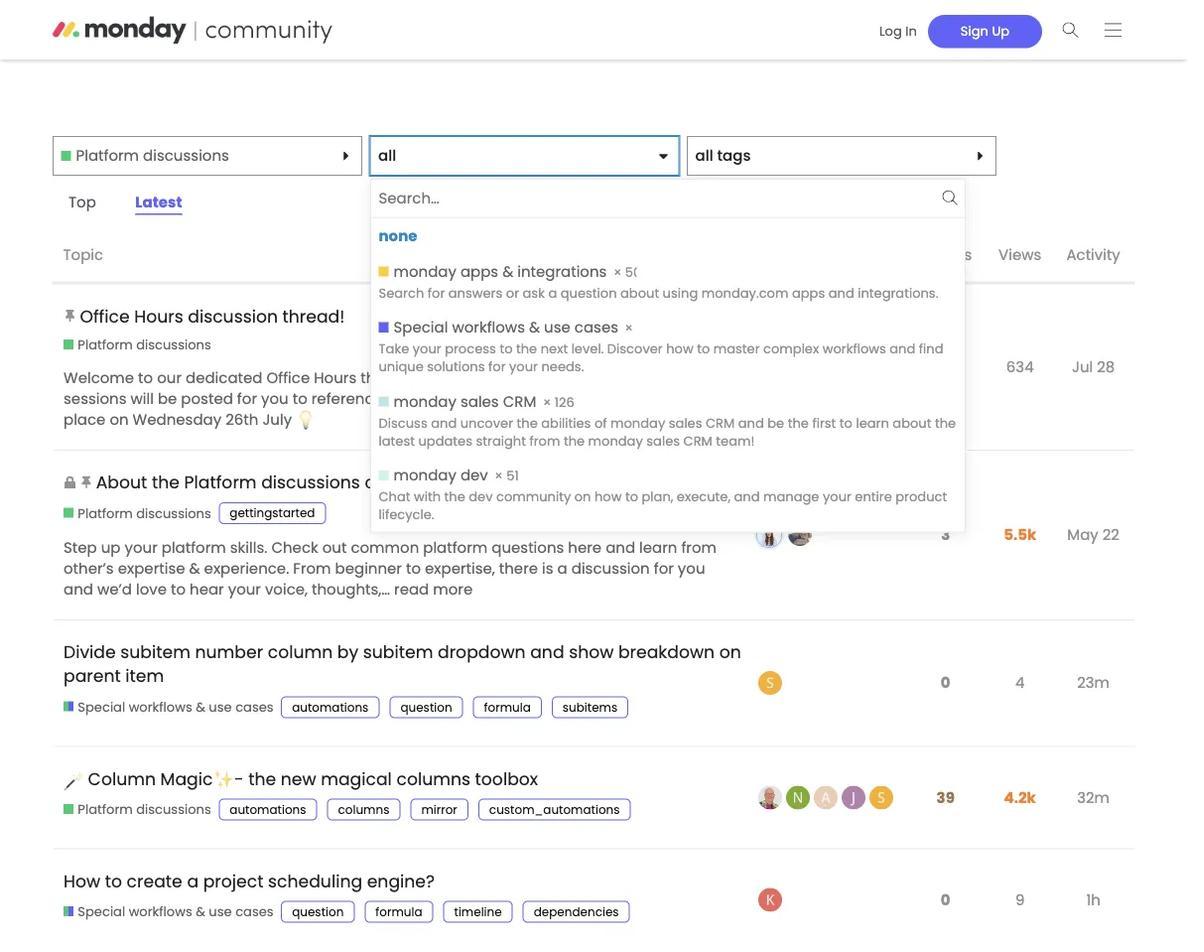 Task type: describe. For each thing, give the bounding box(es) containing it.
category
[[365, 471, 442, 495]]

0 for divide subitem number column by subitem dropdown and show breakdown on parent item
[[941, 672, 951, 694]]

0 vertical spatial the
[[152, 471, 180, 495]]

0 horizontal spatial your
[[125, 537, 158, 558]]

all tags
[[696, 145, 751, 166]]

discussions inside welcome to our dedicated office hours thread, where discussions from each of our sessions will be posted for you to reference.  stay tuned for our first discussion taking place on wednesday 26th july
[[467, 367, 553, 388]]

column magic✨ - the new magical columns toolbox link
[[64, 752, 538, 806]]

taking
[[641, 388, 687, 409]]

platform discussions up latest
[[76, 145, 229, 166]]

workflows for create
[[129, 903, 192, 921]]

0 vertical spatial discussion
[[188, 304, 278, 328]]

1 vertical spatial formula link
[[365, 901, 433, 923]]

questions
[[492, 537, 564, 558]]

tuned
[[427, 388, 471, 409]]

& for create
[[196, 903, 205, 921]]

& for number
[[196, 698, 205, 716]]

0 horizontal spatial office
[[80, 304, 130, 328]]

platform discussions for 3rd platform discussions link from the bottom of the page
[[78, 336, 211, 354]]

sign
[[961, 22, 989, 40]]

beginner
[[335, 558, 402, 579]]

create
[[127, 869, 182, 893]]

question for question 'link' to the right
[[401, 699, 452, 715]]

activity button
[[1058, 229, 1135, 283]]

0 button for how to create a project scheduling engine?
[[936, 878, 956, 923]]

dependencies link
[[523, 901, 630, 923]]

28
[[1097, 356, 1115, 378]]

custom_automations
[[489, 801, 620, 818]]

discussions down office hours discussion thread!
[[136, 336, 211, 354]]

32m
[[1078, 787, 1110, 808]]

special workflows & use cases link for number
[[64, 698, 274, 716]]

0 button for divide subitem number column by subitem dropdown and show breakdown on parent item
[[936, 661, 956, 706]]

more
[[433, 578, 473, 600]]

7 button
[[937, 345, 955, 390]]

hear
[[190, 578, 224, 600]]

top link
[[53, 187, 112, 218]]

up
[[992, 22, 1010, 40]]

divide
[[64, 641, 116, 664]]

question for leftmost question 'link'
[[292, 904, 344, 920]]

skills.
[[230, 537, 267, 558]]

parent
[[64, 665, 121, 688]]

show
[[569, 641, 614, 664]]

tags list for magical
[[219, 799, 641, 821]]

automations for the
[[230, 801, 306, 818]]

platform discussions for 3 platform discussions link
[[78, 504, 211, 522]]

number
[[195, 641, 263, 664]]

none
[[379, 225, 418, 246]]

learn
[[640, 537, 678, 558]]

divide subitem number column by subitem dropdown and show breakdown on parent item link
[[64, 626, 741, 703]]

mirror link
[[411, 799, 469, 821]]

0 vertical spatial formula
[[484, 699, 531, 715]]

platform discussions link for 3
[[64, 504, 211, 523]]

to up bulb image
[[293, 388, 308, 409]]

about
[[96, 471, 147, 495]]

and inside divide subitem number column by subitem dropdown and show breakdown on parent item
[[530, 641, 565, 664]]

subitems
[[563, 699, 618, 715]]

step up your platform skills. check out common platform questions here and learn from other's expertise & experience.  from beginner to expertise, there is a discussion for you and we'd love to hear your voice, thoughts,…
[[64, 537, 717, 600]]

4
[[1016, 672, 1025, 694]]

scheduling
[[268, 869, 362, 893]]

tags list containing gettingstarted
[[219, 503, 336, 524]]

will
[[131, 388, 154, 409]]

expertise
[[118, 558, 185, 579]]

platform discussions for 39 platform discussions link
[[78, 801, 211, 819]]

step
[[64, 537, 97, 558]]

39
[[937, 787, 955, 808]]

39 button
[[932, 775, 960, 820]]

a inside "link"
[[187, 869, 199, 893]]

is
[[542, 558, 554, 579]]

sara allen - most recent poster image
[[870, 786, 894, 810]]

menu image
[[1105, 22, 1122, 37]]

sara allen - original poster, most recent poster image
[[759, 671, 783, 695]]

from
[[293, 558, 331, 579]]

alex walton - frequent poster image
[[814, 786, 838, 810]]

sign up button
[[928, 15, 1043, 48]]

discussions up "expertise"
[[136, 504, 211, 522]]

0 vertical spatial columns
[[397, 767, 471, 791]]

discussions up latest
[[143, 145, 229, 166]]

activity
[[1067, 244, 1121, 266]]

log
[[880, 22, 902, 40]]

Search… search field
[[379, 183, 939, 213]]

3 radio item from the top
[[371, 384, 965, 458]]

timeline link
[[443, 901, 513, 923]]

1 horizontal spatial the
[[248, 767, 276, 791]]

welcome
[[64, 367, 134, 388]]

9
[[1016, 889, 1025, 911]]

wednesday
[[133, 409, 222, 430]]

22
[[1103, 524, 1120, 546]]

0 horizontal spatial our
[[157, 367, 182, 388]]

all for all
[[378, 145, 396, 166]]

thread,
[[361, 367, 414, 388]]

this topic is closed; it no longer accepts new replies image
[[64, 476, 76, 489]]

monday community forum image
[[53, 16, 371, 44]]

1 subitem from the left
[[120, 641, 191, 664]]

to inside how to create a project scheduling engine? "link"
[[105, 869, 122, 893]]

workflows for number
[[129, 698, 192, 716]]

-
[[234, 767, 244, 791]]

about the platform discussions category
[[96, 471, 442, 495]]

column magic✨ - the new magical columns toolbox
[[83, 767, 538, 791]]

use for number
[[209, 698, 232, 716]]

dependencies
[[534, 904, 619, 920]]

5.5k
[[1004, 524, 1037, 546]]

& inside step up your platform skills. check out common platform questions here and learn from other's expertise & experience.  from beginner to expertise, there is a discussion for you and we'd love to hear your voice, thoughts,…
[[189, 558, 200, 579]]

1 horizontal spatial for
[[475, 388, 495, 409]]

office inside welcome to our dedicated office hours thread, where discussions from each of our sessions will be posted for you to reference.  stay tuned for our first discussion taking place on wednesday 26th july
[[267, 367, 310, 388]]

magical
[[321, 767, 392, 791]]

toolbox
[[475, 767, 538, 791]]

common
[[351, 537, 419, 558]]

replies
[[920, 244, 972, 266]]

none radio item
[[371, 218, 965, 254]]

welcome to our dedicated office hours thread, where discussions from each of our sessions will be posted for you to reference.  stay tuned for our first discussion taking place on wednesday 26th july link
[[64, 367, 749, 430]]

1h link
[[1082, 874, 1106, 926]]

engine?
[[367, 869, 435, 893]]

of
[[639, 367, 653, 388]]

from inside step up your platform skills. check out common platform questions here and learn from other's expertise & experience.  from beginner to expertise, there is a discussion for you and we'd love to hear your voice, thoughts,…
[[682, 537, 717, 558]]

this topic is pinned for you; it will display at the top of its category image
[[64, 310, 76, 322]]

there
[[499, 558, 538, 579]]

be
[[158, 388, 177, 409]]

cases for column
[[235, 698, 274, 716]]

may
[[1068, 524, 1099, 546]]

timeline
[[454, 904, 502, 920]]

first
[[527, 388, 554, 409]]

platform for 3 platform discussions link
[[78, 504, 133, 522]]

platform up gettingstarted
[[184, 471, 257, 495]]

tags
[[717, 145, 751, 166]]

all for all tags
[[696, 145, 714, 166]]

special workflows & use cases for number
[[78, 698, 274, 716]]

none menu
[[371, 218, 965, 532]]

columns link
[[327, 799, 401, 821]]

juliette  - original poster, most recent poster image
[[757, 522, 783, 548]]

0 horizontal spatial formula
[[376, 904, 423, 920]]

for inside step up your platform skills. check out common platform questions here and learn from other's expertise & experience.  from beginner to expertise, there is a discussion for you and we'd love to hear your voice, thoughts,…
[[654, 558, 674, 579]]

4 radio item from the top
[[371, 458, 965, 532]]

july
[[263, 409, 292, 430]]



Task type: vqa. For each thing, say whether or not it's contained in the screenshot.
monday Apps & Developers 'link' associated with data
no



Task type: locate. For each thing, give the bounding box(es) containing it.
0 vertical spatial and
[[606, 537, 636, 558]]

a right is
[[558, 558, 568, 579]]

platform up hear
[[162, 537, 226, 558]]

formula link down engine? on the bottom left of the page
[[365, 901, 433, 923]]

1 platform from the left
[[162, 537, 226, 558]]

0 horizontal spatial platform
[[162, 537, 226, 558]]

from right learn
[[682, 537, 717, 558]]

1 vertical spatial office
[[267, 367, 310, 388]]

a
[[558, 558, 568, 579], [187, 869, 199, 893]]

2 vertical spatial platform discussions link
[[64, 801, 211, 819]]

radio item
[[371, 254, 965, 310], [371, 310, 965, 384], [371, 384, 965, 458], [371, 458, 965, 532]]

platform down "column"
[[78, 801, 133, 819]]

0 horizontal spatial a
[[187, 869, 199, 893]]

1 0 button from the top
[[936, 661, 956, 706]]

1 horizontal spatial a
[[558, 558, 568, 579]]

you right learn
[[678, 558, 706, 579]]

jim - the monday man - original poster image
[[759, 786, 783, 810]]

question link down scheduling
[[281, 901, 355, 923]]

platform for 39 platform discussions link
[[78, 801, 133, 819]]

1h
[[1087, 889, 1101, 911]]

1 vertical spatial a
[[187, 869, 199, 893]]

0 vertical spatial automations link
[[281, 696, 380, 718]]

1 use from the top
[[209, 698, 232, 716]]

use
[[209, 698, 232, 716], [209, 903, 232, 921]]

discussions right where
[[467, 367, 553, 388]]

our left the first at the top of page
[[499, 388, 523, 409]]

to right how
[[105, 869, 122, 893]]

tags list down dropdown
[[281, 696, 639, 718]]

and left we'd
[[64, 578, 93, 600]]

32m link
[[1073, 772, 1115, 823]]

tags list up engine? on the bottom left of the page
[[219, 799, 641, 821]]

2 workflows from the top
[[129, 903, 192, 921]]

automations link down -
[[219, 799, 317, 821]]

workflows down 'create'
[[129, 903, 192, 921]]

cases down number
[[235, 698, 274, 716]]

1 cases from the top
[[235, 698, 274, 716]]

in
[[906, 22, 917, 40]]

special for how
[[78, 903, 125, 921]]

1 horizontal spatial columns
[[397, 767, 471, 791]]

formula down engine? on the bottom left of the page
[[376, 904, 423, 920]]

0 horizontal spatial columns
[[338, 801, 390, 818]]

& down number
[[196, 698, 205, 716]]

2 subitem from the left
[[363, 641, 433, 664]]

platform up welcome
[[78, 336, 133, 354]]

question link down divide subitem number column by subitem dropdown and show breakdown on parent item
[[390, 696, 463, 718]]

for left july
[[237, 388, 257, 409]]

0 left 4 on the right
[[941, 672, 951, 694]]

2 vertical spatial discussion
[[572, 558, 650, 579]]

for right 'here'
[[654, 558, 674, 579]]

thoughts,…
[[312, 578, 390, 600]]

1 vertical spatial from
[[682, 537, 717, 558]]

office hours discussion thread! link
[[80, 290, 345, 343]]

0 button left 9
[[936, 878, 956, 923]]

formula
[[484, 699, 531, 715], [376, 904, 423, 920]]

the
[[152, 471, 180, 495], [248, 767, 276, 791]]

automations link for column
[[281, 696, 380, 718]]

1 vertical spatial workflows
[[129, 903, 192, 921]]

1 vertical spatial special
[[78, 903, 125, 921]]

stay
[[390, 388, 423, 409]]

1 vertical spatial and
[[64, 578, 93, 600]]

automations down by at bottom
[[292, 699, 369, 715]]

1 vertical spatial discussion
[[558, 388, 637, 409]]

1 horizontal spatial platform
[[423, 537, 488, 558]]

the right about
[[152, 471, 180, 495]]

bulb image
[[296, 410, 316, 430]]

1 vertical spatial platform discussions link
[[64, 504, 211, 523]]

use for create
[[209, 903, 232, 921]]

platform discussions link down "column"
[[64, 801, 211, 819]]

0 horizontal spatial from
[[557, 367, 593, 388]]

platform discussions up will
[[78, 336, 211, 354]]

1 horizontal spatial from
[[682, 537, 717, 558]]

0 horizontal spatial all
[[378, 145, 396, 166]]

you inside welcome to our dedicated office hours thread, where discussions from each of our sessions will be posted for you to reference.  stay tuned for our first discussion taking place on wednesday 26th july
[[261, 388, 289, 409]]

your right hear
[[228, 578, 261, 600]]

latest link
[[120, 187, 198, 218]]

634
[[1007, 356, 1034, 378]]

0 horizontal spatial subitem
[[120, 641, 191, 664]]

special workflows & use cases down item at the left bottom
[[78, 698, 274, 716]]

platform up up
[[78, 504, 133, 522]]

& down project
[[196, 903, 205, 921]]

0 vertical spatial special workflows & use cases
[[78, 698, 274, 716]]

breakdown
[[619, 641, 715, 664]]

1 vertical spatial special workflows & use cases
[[78, 903, 274, 921]]

platform discussions link up welcome
[[64, 336, 211, 355]]

formula down dropdown
[[484, 699, 531, 715]]

1 vertical spatial question
[[292, 904, 344, 920]]

all
[[378, 145, 396, 166], [696, 145, 714, 166]]

1 vertical spatial formula
[[376, 904, 423, 920]]

navigation
[[862, 9, 1135, 51]]

0 left 9
[[941, 889, 951, 911]]

0 horizontal spatial and
[[64, 578, 93, 600]]

new
[[281, 767, 316, 791]]

0 vertical spatial on
[[110, 409, 129, 430]]

how to create a project scheduling engine?
[[64, 869, 435, 893]]

1 radio item from the top
[[371, 254, 965, 310]]

kyle klinger - original poster, most recent poster image
[[759, 888, 783, 912]]

latest
[[135, 191, 182, 213]]

workflows down item at the left bottom
[[129, 698, 192, 716]]

7
[[942, 356, 950, 378]]

0 vertical spatial hours
[[134, 304, 183, 328]]

subitem right by at bottom
[[363, 641, 433, 664]]

views
[[999, 244, 1042, 266]]

0 vertical spatial workflows
[[129, 698, 192, 716]]

drew - frequent poster image
[[842, 786, 866, 810]]

tags list containing question
[[281, 901, 640, 923]]

question down scheduling
[[292, 904, 344, 920]]

by
[[337, 641, 359, 664]]

1 vertical spatial automations link
[[219, 799, 317, 821]]

search image
[[943, 191, 958, 206]]

1 special from the top
[[78, 698, 125, 716]]

0
[[941, 672, 951, 694], [941, 889, 951, 911]]

expertise,
[[425, 558, 495, 579]]

jul 28 link
[[1067, 341, 1120, 393]]

here
[[568, 537, 602, 558]]

question down divide subitem number column by subitem dropdown and show breakdown on parent item
[[401, 699, 452, 715]]

topic
[[63, 244, 103, 266]]

question
[[401, 699, 452, 715], [292, 904, 344, 920]]

1 vertical spatial the
[[248, 767, 276, 791]]

1 horizontal spatial all
[[696, 145, 714, 166]]

hours up bulb image
[[314, 367, 357, 388]]

voice,
[[265, 578, 308, 600]]

tags list for subitem
[[281, 696, 639, 718]]

you right 26th
[[261, 388, 289, 409]]

tags list down about the platform discussions category
[[219, 503, 336, 524]]

0 button left 4 on the right
[[936, 661, 956, 706]]

a inside step up your platform skills. check out common platform questions here and learn from other's expertise & experience.  from beginner to expertise, there is a discussion for you and we'd love to hear your voice, thoughts,…
[[558, 558, 568, 579]]

2 horizontal spatial our
[[657, 367, 682, 388]]

1 horizontal spatial you
[[678, 558, 706, 579]]

1 horizontal spatial formula
[[484, 699, 531, 715]]

special workflows & use cases link down item at the left bottom
[[64, 698, 274, 716]]

on inside welcome to our dedicated office hours thread, where discussions from each of our sessions will be posted for you to reference.  stay tuned for our first discussion taking place on wednesday 26th july
[[110, 409, 129, 430]]

2 0 button from the top
[[936, 878, 956, 923]]

sign up
[[961, 22, 1010, 40]]

discussion inside welcome to our dedicated office hours thread, where discussions from each of our sessions will be posted for you to reference.  stay tuned for our first discussion taking place on wednesday 26th july
[[558, 388, 637, 409]]

other's
[[64, 558, 114, 579]]

reference.
[[312, 388, 386, 409]]

love
[[136, 578, 167, 600]]

on left will
[[110, 409, 129, 430]]

tags list for scheduling
[[281, 901, 640, 923]]

1 horizontal spatial our
[[499, 388, 523, 409]]

1 workflows from the top
[[129, 698, 192, 716]]

log in
[[880, 22, 917, 40]]

discussions up gettingstarted
[[261, 471, 360, 495]]

2 vertical spatial and
[[530, 641, 565, 664]]

0 vertical spatial automations
[[292, 699, 369, 715]]

on right breakdown
[[720, 641, 741, 664]]

cases down how to create a project scheduling engine?
[[235, 903, 274, 921]]

1 vertical spatial automations
[[230, 801, 306, 818]]

1 vertical spatial your
[[228, 578, 261, 600]]

jul 28
[[1072, 356, 1115, 378]]

0 horizontal spatial the
[[152, 471, 180, 495]]

subitem
[[120, 641, 191, 664], [363, 641, 433, 664]]

the right -
[[248, 767, 276, 791]]

for right tuned
[[475, 388, 495, 409]]

formula link
[[473, 696, 542, 718], [365, 901, 433, 923]]

2 platform from the left
[[423, 537, 488, 558]]

office up july
[[267, 367, 310, 388]]

0 vertical spatial cases
[[235, 698, 274, 716]]

check
[[271, 537, 318, 558]]

0 vertical spatial from
[[557, 367, 593, 388]]

2 vertical spatial &
[[196, 903, 205, 921]]

0 for how to create a project scheduling engine?
[[941, 889, 951, 911]]

1 vertical spatial cases
[[235, 903, 274, 921]]

project
[[203, 869, 264, 893]]

our right of
[[657, 367, 682, 388]]

1 horizontal spatial office
[[267, 367, 310, 388]]

platform discussions down "column"
[[78, 801, 211, 819]]

this topic is pinned for you; it will display at the top of its category image
[[80, 476, 93, 489]]

experience.
[[204, 558, 289, 579]]

magic✨
[[160, 767, 230, 791]]

2 cases from the top
[[235, 903, 274, 921]]

noel pusey - frequent poster image
[[787, 786, 810, 810]]

discussion right is
[[572, 558, 650, 579]]

our right will
[[157, 367, 182, 388]]

our
[[157, 367, 182, 388], [657, 367, 682, 388], [499, 388, 523, 409]]

automations link down by at bottom
[[281, 696, 380, 718]]

special down parent
[[78, 698, 125, 716]]

1 vertical spatial 0
[[941, 889, 951, 911]]

0 vertical spatial you
[[261, 388, 289, 409]]

2 special workflows & use cases from the top
[[78, 903, 274, 921]]

on
[[110, 409, 129, 430], [720, 641, 741, 664]]

tags list
[[219, 503, 336, 524], [281, 696, 639, 718], [219, 799, 641, 821], [281, 901, 640, 923]]

1 horizontal spatial and
[[530, 641, 565, 664]]

platform discussions link for 39
[[64, 801, 211, 819]]

hours up be
[[134, 304, 183, 328]]

all up none
[[378, 145, 396, 166]]

discussion up 'dedicated'
[[188, 304, 278, 328]]

1 horizontal spatial question link
[[390, 696, 463, 718]]

0 horizontal spatial question
[[292, 904, 344, 920]]

discussion left of
[[558, 388, 637, 409]]

2 horizontal spatial and
[[606, 537, 636, 558]]

formula link down dropdown
[[473, 696, 542, 718]]

office hours discussion thread!
[[80, 304, 345, 328]]

1 vertical spatial &
[[196, 698, 205, 716]]

tags list down engine? on the bottom left of the page
[[281, 901, 640, 923]]

to left the more
[[406, 558, 421, 579]]

all left tags
[[696, 145, 714, 166]]

to right love
[[171, 578, 186, 600]]

1 horizontal spatial on
[[720, 641, 741, 664]]

0 vertical spatial your
[[125, 537, 158, 558]]

how to create a project scheduling engine? link
[[64, 854, 435, 908]]

0 horizontal spatial question link
[[281, 901, 355, 923]]

top
[[69, 191, 96, 213]]

you inside step up your platform skills. check out common platform questions here and learn from other's expertise & experience.  from beginner to expertise, there is a discussion for you and we'd love to hear your voice, thoughts,…
[[678, 558, 706, 579]]

your
[[125, 537, 158, 558], [228, 578, 261, 600]]

and left show in the bottom of the page
[[530, 641, 565, 664]]

cases for a
[[235, 903, 274, 921]]

special down how
[[78, 903, 125, 921]]

special workflows & use cases for create
[[78, 903, 274, 921]]

automations for column
[[292, 699, 369, 715]]

to left be
[[138, 367, 153, 388]]

1 vertical spatial 0 button
[[936, 878, 956, 923]]

office right this topic is pinned for you; it will display at the top of its category icon
[[80, 304, 130, 328]]

2 horizontal spatial for
[[654, 558, 674, 579]]

each
[[597, 367, 635, 388]]

special for divide
[[78, 698, 125, 716]]

2 all from the left
[[696, 145, 714, 166]]

discussion inside step up your platform skills. check out common platform questions here and learn from other's expertise & experience.  from beginner to expertise, there is a discussion for you and we'd love to hear your voice, thoughts,…
[[572, 558, 650, 579]]

0 horizontal spatial you
[[261, 388, 289, 409]]

columns
[[397, 767, 471, 791], [338, 801, 390, 818]]

platform up the more
[[423, 537, 488, 558]]

and right 'here'
[[606, 537, 636, 558]]

2 0 from the top
[[941, 889, 951, 911]]

0 horizontal spatial hours
[[134, 304, 183, 328]]

0 vertical spatial special workflows & use cases link
[[64, 698, 274, 716]]

0 vertical spatial question link
[[390, 696, 463, 718]]

2 special workflows & use cases link from the top
[[64, 903, 274, 921]]

cases
[[235, 698, 274, 716], [235, 903, 274, 921]]

hours inside welcome to our dedicated office hours thread, where discussions from each of our sessions will be posted for you to reference.  stay tuned for our first discussion taking place on wednesday 26th july
[[314, 367, 357, 388]]

from inside welcome to our dedicated office hours thread, where discussions from each of our sessions will be posted for you to reference.  stay tuned for our first discussion taking place on wednesday 26th july
[[557, 367, 593, 388]]

0 vertical spatial formula link
[[473, 696, 542, 718]]

platform up top
[[76, 145, 139, 166]]

0 vertical spatial use
[[209, 698, 232, 716]]

1 platform discussions link from the top
[[64, 336, 211, 355]]

0 horizontal spatial formula link
[[365, 901, 433, 923]]

special workflows & use cases link for create
[[64, 903, 274, 921]]

special workflows & use cases down 'create'
[[78, 903, 274, 921]]

rebecca katz (monday.com) - frequent poster image
[[789, 522, 812, 546]]

1 special workflows & use cases from the top
[[78, 698, 274, 716]]

out
[[322, 537, 347, 558]]

platform discussions link down about
[[64, 504, 211, 523]]

special workflows & use cases link down 'create'
[[64, 903, 274, 921]]

and
[[606, 537, 636, 558], [64, 578, 93, 600], [530, 641, 565, 664]]

1 vertical spatial hours
[[314, 367, 357, 388]]

read
[[394, 578, 429, 600]]

columns up mirror
[[397, 767, 471, 791]]

you
[[261, 388, 289, 409], [678, 558, 706, 579]]

2 special from the top
[[78, 903, 125, 921]]

& right "expertise"
[[189, 558, 200, 579]]

1 horizontal spatial subitem
[[363, 641, 433, 664]]

automations link for the
[[219, 799, 317, 821]]

1 vertical spatial on
[[720, 641, 741, 664]]

may 22 link
[[1063, 509, 1125, 561]]

automations down -
[[230, 801, 306, 818]]

0 vertical spatial special
[[78, 698, 125, 716]]

place
[[64, 409, 106, 430]]

3 platform discussions link from the top
[[64, 801, 211, 819]]

discussions down magic✨
[[136, 801, 211, 819]]

navigation containing log in
[[862, 9, 1135, 51]]

discussions
[[143, 145, 229, 166], [136, 336, 211, 354], [467, 367, 553, 388], [261, 471, 360, 495], [136, 504, 211, 522], [136, 801, 211, 819]]

a right 'create'
[[187, 869, 199, 893]]

1 0 from the top
[[941, 672, 951, 694]]

1 vertical spatial columns
[[338, 801, 390, 818]]

custom_automations link
[[478, 799, 631, 821]]

2 platform discussions link from the top
[[64, 504, 211, 523]]

0 vertical spatial platform discussions link
[[64, 336, 211, 355]]

mirror
[[421, 801, 458, 818]]

0 vertical spatial 0 button
[[936, 661, 956, 706]]

use down number
[[209, 698, 232, 716]]

2 radio item from the top
[[371, 310, 965, 384]]

platform discussions down about
[[78, 504, 211, 522]]

subitem up item at the left bottom
[[120, 641, 191, 664]]

divide subitem number column by subitem dropdown and show breakdown on parent item
[[64, 641, 741, 688]]

office
[[80, 304, 130, 328], [267, 367, 310, 388]]

0 vertical spatial office
[[80, 304, 130, 328]]

from right the first at the top of page
[[557, 367, 593, 388]]

2 use from the top
[[209, 903, 232, 921]]

may 22
[[1068, 524, 1120, 546]]

platform for 3rd platform discussions link from the bottom of the page
[[78, 336, 133, 354]]

0 horizontal spatial on
[[110, 409, 129, 430]]

search image
[[1063, 22, 1080, 37]]

log in button
[[869, 15, 928, 48]]

0 vertical spatial question
[[401, 699, 452, 715]]

1 horizontal spatial hours
[[314, 367, 357, 388]]

columns down magical
[[338, 801, 390, 818]]

use down project
[[209, 903, 232, 921]]

3
[[942, 524, 951, 546]]

1 horizontal spatial question
[[401, 699, 452, 715]]

1 vertical spatial question link
[[281, 901, 355, 923]]

up
[[101, 537, 121, 558]]

0 vertical spatial 0
[[941, 672, 951, 694]]

gettingstarted link
[[219, 503, 326, 524]]

your right up
[[125, 537, 158, 558]]

1 vertical spatial special workflows & use cases link
[[64, 903, 274, 921]]

1 horizontal spatial your
[[228, 578, 261, 600]]

1 vertical spatial use
[[209, 903, 232, 921]]

0 horizontal spatial for
[[237, 388, 257, 409]]

platform
[[162, 537, 226, 558], [423, 537, 488, 558]]

special workflows & use cases link
[[64, 698, 274, 716], [64, 903, 274, 921]]

1 all from the left
[[378, 145, 396, 166]]

welcome to our dedicated office hours thread, where discussions from each of our sessions will be posted for you to reference.  stay tuned for our first discussion taking place on wednesday 26th july
[[64, 367, 687, 430]]

0 vertical spatial &
[[189, 558, 200, 579]]

23m link
[[1073, 658, 1115, 709]]

on inside divide subitem number column by subitem dropdown and show breakdown on parent item
[[720, 641, 741, 664]]

0 vertical spatial a
[[558, 558, 568, 579]]

1 horizontal spatial formula link
[[473, 696, 542, 718]]

1 special workflows & use cases link from the top
[[64, 698, 274, 716]]

1 vertical spatial you
[[678, 558, 706, 579]]

jul
[[1072, 356, 1093, 378]]

views button
[[983, 229, 1058, 283]]



